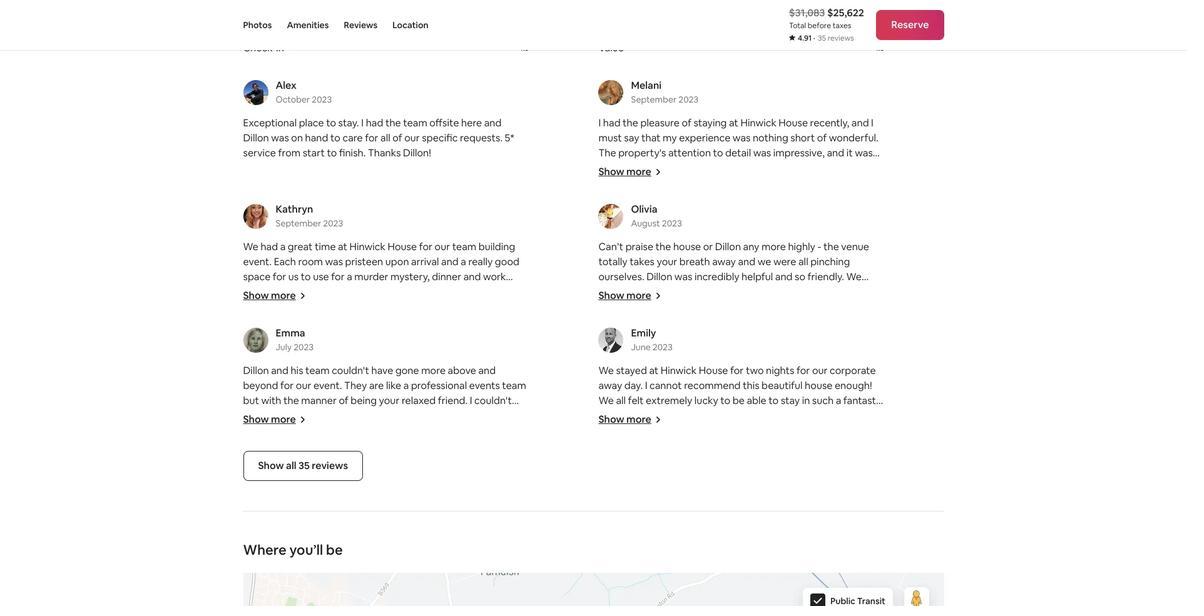 Task type: locate. For each thing, give the bounding box(es) containing it.
kathryn image
[[243, 204, 268, 229]]

day.
[[624, 379, 643, 393]]

stay.
[[338, 117, 359, 130], [616, 267, 637, 280]]

1 horizontal spatial you
[[867, 282, 883, 295]]

1 horizontal spatial he
[[789, 252, 801, 265]]

smoothly.
[[776, 331, 821, 344]]

show for the
[[243, 413, 269, 426]]

for left "helping"
[[730, 410, 743, 423]]

was down 'way'
[[789, 237, 807, 250]]

alex
[[276, 79, 297, 92]]

0 vertical spatial stay.
[[338, 117, 359, 130]]

good
[[495, 256, 519, 269]]

stay inside we stayed at hinwick house for two nights for our corporate away day. i cannot recommend this beautiful house enough! we all felt extremely lucky to be able to stay in such a fantastic location. thank you to dillon for helping with anything that we needed!
[[781, 395, 800, 408]]

great up standard.
[[734, 162, 759, 175]]

a inside dillon and his team couldn't have gone more above and beyond for our event. they are like a professional events team but with the manner of being your relaxed friend. i couldn't recommend hinwick house and dillons hospitality enough.
[[403, 379, 409, 393]]

show more for property's
[[599, 165, 651, 179]]

september down the 'melani'
[[631, 94, 677, 105]]

hospitality
[[424, 410, 472, 423]]

of down they
[[339, 395, 348, 408]]

with inside dillon and his team couldn't have gone more above and beyond for our event. they are like a professional events team but with the manner of being your relaxed friend. i couldn't recommend hinwick house and dillons hospitality enough.
[[261, 395, 281, 408]]

35 inside show all 35 reviews button
[[299, 460, 310, 473]]

1 vertical spatial reviews
[[312, 460, 348, 473]]

2023 inside kathryn september 2023
[[323, 218, 343, 229]]

house inside can't praise the house or dillon any more highly - the venue totally takes your breath away and we were all pinching ourselves. dillon was incredibly helpful and so friendly. we took him up on lots of his recommendations for entertainment at our party and weren't disappointed. he made some really helpful suggestions throughout and was always looking for ways to make our party run even more smoothly. so grateful, thank you!
[[673, 241, 701, 254]]

suggestions
[[632, 316, 688, 329]]

specific
[[422, 132, 458, 145]]

1 horizontal spatial as
[[729, 237, 739, 250]]

0 vertical spatial event.
[[243, 256, 272, 269]]

show more down felt
[[599, 413, 651, 426]]

2023 inside alex october 2023
[[312, 94, 332, 105]]

hinwick down manner
[[302, 410, 338, 423]]

0 horizontal spatial highly
[[788, 241, 815, 254]]

at right time
[[338, 241, 347, 254]]

35
[[818, 33, 826, 43], [299, 460, 310, 473]]

recommendations
[[715, 286, 799, 299]]

reviews button
[[344, 0, 378, 50]]

0 vertical spatial the
[[599, 147, 616, 160]]

we down fantastic
[[868, 410, 881, 423]]

thank
[[640, 410, 668, 423]]

pristeen
[[345, 256, 383, 269]]

1 vertical spatial away
[[599, 379, 622, 393]]

and up requests.
[[484, 117, 502, 130]]

a
[[843, 192, 848, 205], [280, 241, 286, 254], [461, 256, 466, 269], [347, 271, 352, 284], [732, 282, 737, 295], [403, 379, 409, 393], [836, 395, 841, 408]]

0 vertical spatial reviews
[[828, 33, 854, 43]]

0 horizontal spatial your
[[379, 395, 400, 408]]

our down suggestions
[[663, 331, 679, 344]]

was up from
[[271, 132, 289, 145]]

his inside can't praise the house or dillon any more highly - the venue totally takes your breath away and we were all pinching ourselves. dillon was incredibly helpful and so friendly. we took him up on lots of his recommendations for entertainment at our party and weren't disappointed. he made some really helpful suggestions throughout and was always looking for ways to make our party run even more smoothly. so grateful, thank you!
[[700, 286, 713, 299]]

2023 inside olivia august 2023
[[662, 218, 682, 229]]

0 horizontal spatial he
[[699, 222, 710, 235]]

olivia image
[[599, 204, 624, 229], [599, 204, 624, 229]]

reviews inside button
[[312, 460, 348, 473]]

we inside can't praise the house or dillon any more highly - the venue totally takes your breath away and we were all pinching ourselves. dillon was incredibly helpful and so friendly. we took him up on lots of his recommendations for entertainment at our party and weren't disappointed. he made some really helpful suggestions throughout and was always looking for ways to make our party run even more smoothly. so grateful, thank you!
[[846, 271, 862, 284]]

praise
[[626, 241, 653, 254]]

1 vertical spatial with
[[261, 395, 281, 408]]

1 vertical spatial stay
[[781, 395, 800, 408]]

couldn't up they
[[332, 364, 369, 378]]

2023 for melani
[[679, 94, 699, 105]]

0 vertical spatial be
[[627, 297, 639, 310]]

0 vertical spatial 35
[[818, 33, 826, 43]]

1 vertical spatial throughout
[[690, 316, 743, 329]]

reviews for show all 35 reviews
[[312, 460, 348, 473]]

dillon!
[[403, 147, 431, 160]]

a right like
[[403, 379, 409, 393]]

of inside can't praise the house or dillon any more highly - the venue totally takes your breath away and we were all pinching ourselves. dillon was incredibly helpful and so friendly. we took him up on lots of his recommendations for entertainment at our party and weren't disappointed. he made some really helpful suggestions throughout and was always looking for ways to make our party run even more smoothly. so grateful, thank you!
[[688, 286, 698, 299]]

1 horizontal spatial house
[[805, 379, 833, 393]]

enough
[[599, 282, 634, 295]]

1 horizontal spatial great
[[734, 162, 759, 175]]

your inside dillon and his team couldn't have gone more above and beyond for our event. they are like a professional events team but with the manner of being your relaxed friend. i couldn't recommend hinwick house and dillons hospitality enough.
[[379, 395, 400, 408]]

0 vertical spatial you
[[867, 282, 883, 295]]

1 vertical spatial took
[[599, 286, 620, 299]]

0 vertical spatial throughout
[[823, 252, 876, 265]]

stay. inside exceptional place to stay. i had the team offsite here and dillon was on hand to care for all of our specific requests. 5* service from start to finish. thanks dillon!
[[338, 117, 359, 130]]

really up work
[[468, 256, 493, 269]]

0 vertical spatial september
[[631, 94, 677, 105]]

house inside dillon and his team couldn't have gone more above and beyond for our event. they are like a professional events team but with the manner of being your relaxed friend. i couldn't recommend hinwick house and dillons hospitality enough.
[[340, 410, 369, 423]]

0 vertical spatial stay
[[616, 237, 635, 250]]

helpful down "possible."
[[756, 252, 787, 265]]

0 horizontal spatial his
[[291, 364, 303, 378]]

away inside we stayed at hinwick house for two nights for our corporate away day. i cannot recommend this beautiful house enough! we all felt extremely lucky to be able to stay in such a fantastic location. thank you to dillon for helping with anything that we needed!
[[599, 379, 622, 393]]

0 vertical spatial incredibly
[[760, 207, 805, 220]]

looking inside the i had the pleasure of staying at hinwick house recently, and i must say that my experience was nothing short of wonderful. the property's attention to detail was impressive, and it was evident that the owners took great pride in maintaining the property to an exceptional standard. the interior decor was tasteful and stylish, with comfortable furnishings and a welcoming atmosphere. dillon was incredibly friendly and accommodating, and he went out of their way to ensure that our stay was as comfortable as possible. i was particularly impressed by how responsive and helpful he was throughout our stay. overall, i can't recommend hinwick house highly enough - if you're looking for a relaxing and enjoyable stay, you won't be disappointed!
[[680, 282, 714, 295]]

that
[[641, 132, 661, 145], [635, 162, 655, 175], [857, 222, 876, 235], [846, 410, 865, 423]]

building
[[479, 241, 515, 254]]

time
[[315, 241, 336, 254]]

comfortable down standard.
[[711, 192, 769, 205]]

all inside button
[[286, 460, 296, 473]]

0 vertical spatial great
[[734, 162, 759, 175]]

2 vertical spatial with
[[782, 410, 802, 423]]

show all 35 reviews button
[[243, 451, 363, 481]]

your right takes
[[657, 256, 677, 269]]

location.
[[599, 410, 638, 423]]

at inside we had a great time at hinwick house for our team building event. each room was pristeen upon arrival and a really good space for us to use for a murder mystery, dinner and work discussions. would recommend!
[[338, 241, 347, 254]]

0 horizontal spatial event.
[[243, 256, 272, 269]]

helpful
[[756, 252, 787, 265], [742, 271, 773, 284], [599, 316, 630, 329]]

had inside we had a great time at hinwick house for our team building event. each room was pristeen upon arrival and a really good space for us to use for a murder mystery, dinner and work discussions. would recommend!
[[261, 241, 278, 254]]

with
[[689, 192, 709, 205], [261, 395, 281, 408], [782, 410, 802, 423]]

1 horizontal spatial in
[[787, 162, 795, 175]]

0 horizontal spatial incredibly
[[695, 271, 739, 284]]

2 horizontal spatial in
[[802, 395, 810, 408]]

for up arrival
[[419, 241, 432, 254]]

emily image
[[599, 328, 624, 353]]

emma image
[[243, 328, 268, 353], [243, 328, 268, 353]]

0 vertical spatial we
[[758, 256, 771, 269]]

helpful up ways
[[599, 316, 630, 329]]

1 vertical spatial you
[[671, 410, 687, 423]]

party
[[628, 301, 653, 314], [681, 331, 706, 344]]

more down us
[[271, 289, 296, 303]]

hinwick inside we had a great time at hinwick house for our team building event. each room was pristeen upon arrival and a really good space for us to use for a murder mystery, dinner and work discussions. would recommend!
[[350, 241, 385, 254]]

0 horizontal spatial throughout
[[690, 316, 743, 329]]

great up room
[[288, 241, 313, 254]]

for up made
[[802, 286, 815, 299]]

1 horizontal spatial incredibly
[[760, 207, 805, 220]]

team inside exceptional place to stay. i had the team offsite here and dillon was on hand to care for all of our specific requests. 5* service from start to finish. thanks dillon!
[[403, 117, 427, 130]]

event. inside dillon and his team couldn't have gone more above and beyond for our event. they are like a professional events team but with the manner of being your relaxed friend. i couldn't recommend hinwick house and dillons hospitality enough.
[[313, 379, 342, 393]]

$31,083
[[789, 6, 825, 19]]

to inside we had a great time at hinwick house for our team building event. each room was pristeen upon arrival and a really good space for us to use for a murder mystery, dinner and work discussions. would recommend!
[[301, 271, 311, 284]]

throughout down particularly
[[823, 252, 876, 265]]

2 vertical spatial in
[[802, 395, 810, 408]]

out
[[738, 222, 754, 235]]

reserve button
[[876, 10, 944, 40]]

staying
[[694, 117, 727, 130]]

1 vertical spatial -
[[636, 282, 640, 295]]

for inside the i had the pleasure of staying at hinwick house recently, and i must say that my experience was nothing short of wonderful. the property's attention to detail was impressive, and it was evident that the owners took great pride in maintaining the property to an exceptional standard. the interior decor was tasteful and stylish, with comfortable furnishings and a welcoming atmosphere. dillon was incredibly friendly and accommodating, and he went out of their way to ensure that our stay was as comfortable as possible. i was particularly impressed by how responsive and helpful he was throughout our stay. overall, i can't recommend hinwick house highly enough - if you're looking for a relaxing and enjoyable stay, you won't be disappointed!
[[716, 282, 729, 295]]

google map
showing 1 point of interest. region
[[228, 490, 1029, 606]]

your inside can't praise the house or dillon any more highly - the venue totally takes your breath away and we were all pinching ourselves. dillon was incredibly helpful and so friendly. we took him up on lots of his recommendations for entertainment at our party and weren't disappointed. he made some really helpful suggestions throughout and was always looking for ways to make our party run even more smoothly. so grateful, thank you!
[[657, 256, 677, 269]]

i
[[361, 117, 364, 130], [599, 117, 601, 130], [871, 117, 874, 130], [784, 237, 787, 250], [676, 267, 678, 280], [645, 379, 647, 393], [470, 395, 472, 408]]

the right the praise
[[656, 241, 671, 254]]

0 vertical spatial took
[[710, 162, 732, 175]]

0 horizontal spatial great
[[288, 241, 313, 254]]

hinwick up pristeen
[[350, 241, 385, 254]]

1 vertical spatial your
[[379, 395, 400, 408]]

0 horizontal spatial with
[[261, 395, 281, 408]]

at down enough
[[599, 301, 608, 314]]

team
[[403, 117, 427, 130], [452, 241, 476, 254], [305, 364, 330, 378], [502, 379, 526, 393]]

taxes
[[833, 21, 851, 31]]

0 vertical spatial his
[[700, 286, 713, 299]]

had up thanks
[[366, 117, 383, 130]]

1 vertical spatial house
[[805, 379, 833, 393]]

and up wonderful.
[[852, 117, 869, 130]]

took down detail
[[710, 162, 732, 175]]

accommodating,
[[599, 222, 677, 235]]

1 horizontal spatial throughout
[[823, 252, 876, 265]]

a down decor at the top right of page
[[843, 192, 848, 205]]

be left able
[[733, 395, 745, 408]]

here
[[461, 117, 482, 130]]

before
[[808, 21, 831, 31]]

i right day.
[[645, 379, 647, 393]]

- inside can't praise the house or dillon any more highly - the venue totally takes your breath away and we were all pinching ourselves. dillon was incredibly helpful and so friendly. we took him up on lots of his recommendations for entertainment at our party and weren't disappointed. he made some really helpful suggestions throughout and was always looking for ways to make our party run even more smoothly. so grateful, thank you!
[[818, 241, 821, 254]]

so
[[795, 271, 805, 284]]

and down atmosphere.
[[679, 222, 697, 235]]

photos button
[[243, 0, 272, 50]]

0 horizontal spatial the
[[599, 147, 616, 160]]

and up ensure
[[844, 207, 861, 220]]

and down were
[[775, 271, 793, 284]]

friendly.
[[808, 271, 844, 284]]

had for i had the pleasure of staying at hinwick house recently, and i must say that my experience was nothing short of wonderful. the property's attention to detail was impressive, and it was evident that the owners took great pride in maintaining the property to an exceptional standard. the interior decor was tasteful and stylish, with comfortable furnishings and a welcoming atmosphere. dillon was incredibly friendly and accommodating, and he went out of their way to ensure that our stay was as comfortable as possible. i was particularly impressed by how responsive and helpful he was throughout our stay. overall, i can't recommend hinwick house highly enough - if you're looking for a relaxing and enjoyable stay, you won't be disappointed!
[[603, 117, 621, 130]]

all inside can't praise the house or dillon any more highly - the venue totally takes your breath away and we were all pinching ourselves. dillon was incredibly helpful and so friendly. we took him up on lots of his recommendations for entertainment at our party and weren't disappointed. he made some really helpful suggestions throughout and was always looking for ways to make our party run even more smoothly. so grateful, thank you!
[[799, 256, 808, 269]]

2023 up staying
[[679, 94, 699, 105]]

2023 up time
[[323, 218, 343, 229]]

was inside exceptional place to stay. i had the team offsite here and dillon was on hand to care for all of our specific requests. 5* service from start to finish. thanks dillon!
[[271, 132, 289, 145]]

2023 for emma
[[294, 342, 314, 353]]

1 vertical spatial party
[[681, 331, 706, 344]]

helping
[[745, 410, 779, 423]]

our up enough
[[599, 267, 614, 280]]

event. up "space"
[[243, 256, 272, 269]]

had up each at the left top of the page
[[261, 241, 278, 254]]

in left such
[[802, 395, 810, 408]]

melani image
[[599, 80, 624, 105]]

0 vertical spatial really
[[468, 256, 493, 269]]

i up the must
[[599, 117, 601, 130]]

hand
[[305, 132, 328, 145]]

team up specific
[[403, 117, 427, 130]]

be left the up
[[627, 297, 639, 310]]

1 vertical spatial 35
[[299, 460, 310, 473]]

drag pegman onto the map to open street view image
[[904, 588, 929, 606]]

a inside we stayed at hinwick house for two nights for our corporate away day. i cannot recommend this beautiful house enough! we all felt extremely lucky to be able to stay in such a fantastic location. thank you to dillon for helping with anything that we needed!
[[836, 395, 841, 408]]

for inside exceptional place to stay. i had the team offsite here and dillon was on hand to care for all of our specific requests. 5* service from start to finish. thanks dillon!
[[365, 132, 378, 145]]

as left any
[[729, 237, 739, 250]]

kathryn september 2023
[[276, 203, 343, 229]]

2 horizontal spatial had
[[603, 117, 621, 130]]

and up events
[[478, 364, 496, 378]]

the inside exceptional place to stay. i had the team offsite here and dillon was on hand to care for all of our specific requests. 5* service from start to finish. thanks dillon!
[[385, 117, 401, 130]]

1 horizontal spatial away
[[712, 256, 736, 269]]

1 horizontal spatial be
[[627, 297, 639, 310]]

0 horizontal spatial away
[[599, 379, 622, 393]]

throughout
[[823, 252, 876, 265], [690, 316, 743, 329]]

of right out
[[756, 222, 765, 235]]

the up 'an'
[[657, 162, 672, 175]]

away inside can't praise the house or dillon any more highly - the venue totally takes your breath away and we were all pinching ourselves. dillon was incredibly helpful and so friendly. we took him up on lots of his recommendations for entertainment at our party and weren't disappointed. he made some really helpful suggestions throughout and was always looking for ways to make our party run even more smoothly. so grateful, thank you!
[[712, 256, 736, 269]]

away down or at the top of the page
[[712, 256, 736, 269]]

made
[[792, 301, 818, 314]]

for
[[365, 132, 378, 145], [419, 241, 432, 254], [273, 271, 286, 284], [331, 271, 345, 284], [716, 282, 729, 295], [802, 286, 815, 299], [853, 316, 867, 329], [730, 364, 744, 378], [797, 364, 810, 378], [280, 379, 294, 393], [730, 410, 743, 423]]

he
[[699, 222, 710, 235], [789, 252, 801, 265]]

all
[[381, 132, 390, 145], [799, 256, 808, 269], [616, 395, 626, 408], [286, 460, 296, 473]]

i up care
[[361, 117, 364, 130]]

september inside melani september 2023
[[631, 94, 677, 105]]

-
[[818, 241, 821, 254], [636, 282, 640, 295]]

helpful up recommendations
[[742, 271, 773, 284]]

2023 inside melani september 2023
[[679, 94, 699, 105]]

1 horizontal spatial reviews
[[828, 33, 854, 43]]

great inside we had a great time at hinwick house for our team building event. each room was pristeen upon arrival and a really good space for us to use for a murder mystery, dinner and work discussions. would recommend!
[[288, 241, 313, 254]]

have
[[371, 364, 393, 378]]

emma
[[276, 327, 305, 340]]

house up 'lucky'
[[699, 364, 728, 378]]

and left it
[[827, 147, 844, 160]]

list
[[238, 79, 949, 451]]

standard.
[[723, 177, 767, 190]]

0 vertical spatial -
[[818, 241, 821, 254]]

house up such
[[805, 379, 833, 393]]

you're
[[650, 282, 678, 295]]

the
[[599, 147, 616, 160], [769, 177, 786, 190]]

dillon inside exceptional place to stay. i had the team offsite here and dillon was on hand to care for all of our specific requests. 5* service from start to finish. thanks dillon!
[[243, 132, 269, 145]]

2023 inside emma july 2023
[[294, 342, 314, 353]]

make
[[636, 331, 661, 344]]

had inside the i had the pleasure of staying at hinwick house recently, and i must say that my experience was nothing short of wonderful. the property's attention to detail was impressive, and it was evident that the owners took great pride in maintaining the property to an exceptional standard. the interior decor was tasteful and stylish, with comfortable furnishings and a welcoming atmosphere. dillon was incredibly friendly and accommodating, and he went out of their way to ensure that our stay was as comfortable as possible. i was particularly impressed by how responsive and helpful he was throughout our stay. overall, i can't recommend hinwick house highly enough - if you're looking for a relaxing and enjoyable stay, you won't be disappointed!
[[603, 117, 621, 130]]

dillon up service
[[243, 132, 269, 145]]

1 horizontal spatial looking
[[817, 316, 851, 329]]

requests.
[[460, 132, 503, 145]]

house up breath at top right
[[673, 241, 701, 254]]

we up "space"
[[243, 241, 258, 254]]

1 horizontal spatial the
[[769, 177, 786, 190]]

2023 down stylish,
[[662, 218, 682, 229]]

photos
[[243, 19, 272, 31]]

friend.
[[438, 395, 468, 408]]

1 vertical spatial stay.
[[616, 267, 637, 280]]

- left the if
[[636, 282, 640, 295]]

for right care
[[365, 132, 378, 145]]

a up recommend! at top left
[[347, 271, 352, 284]]

show more for extremely
[[599, 413, 651, 426]]

dinner
[[432, 271, 461, 284]]

show more button for extremely
[[599, 413, 661, 426]]

experience
[[679, 132, 731, 145]]

0 horizontal spatial looking
[[680, 282, 714, 295]]

more up professional
[[421, 364, 446, 378]]

2 vertical spatial recommend
[[243, 410, 300, 423]]

pride
[[761, 162, 785, 175]]

0 horizontal spatial stay.
[[338, 117, 359, 130]]

our inside we stayed at hinwick house for two nights for our corporate away day. i cannot recommend this beautiful house enough! we all felt extremely lucky to be able to stay in such a fantastic location. thank you to dillon for helping with anything that we needed!
[[812, 364, 828, 378]]

hinwick up cannot at the right of the page
[[661, 364, 697, 378]]

show more button for the
[[243, 413, 306, 426]]

1 vertical spatial september
[[276, 218, 321, 229]]

0 horizontal spatial we
[[758, 256, 771, 269]]

0 vertical spatial highly
[[788, 241, 815, 254]]

disappointed!
[[641, 297, 704, 310]]

0 vertical spatial with
[[689, 192, 709, 205]]

room
[[298, 256, 323, 269]]

looking down some
[[817, 316, 851, 329]]

alex image
[[243, 80, 268, 105]]

and inside exceptional place to stay. i had the team offsite here and dillon was on hand to care for all of our specific requests. 5* service from start to finish. thanks dillon!
[[484, 117, 502, 130]]

1 horizontal spatial party
[[681, 331, 706, 344]]

show more button for space
[[243, 289, 306, 303]]

recommend down but
[[243, 410, 300, 423]]

0 vertical spatial on
[[291, 132, 303, 145]]

be
[[627, 297, 639, 310], [733, 395, 745, 408], [326, 542, 343, 559]]

friendly
[[807, 207, 842, 220]]

2023 inside emily june 2023
[[653, 342, 673, 353]]

went
[[712, 222, 736, 235]]

disappointed.
[[712, 301, 775, 314]]

1 horizontal spatial had
[[366, 117, 383, 130]]

team up manner
[[305, 364, 330, 378]]

1 horizontal spatial we
[[868, 410, 881, 423]]

0 vertical spatial house
[[673, 241, 701, 254]]

2023 for olivia
[[662, 218, 682, 229]]

2 vertical spatial be
[[326, 542, 343, 559]]

all inside we stayed at hinwick house for two nights for our corporate away day. i cannot recommend this beautiful house enough! we all felt extremely lucky to be able to stay in such a fantastic location. thank you to dillon for helping with anything that we needed!
[[616, 395, 626, 408]]

stay up the 'impressed'
[[616, 237, 635, 250]]

your down like
[[379, 395, 400, 408]]

service
[[243, 147, 276, 160]]

recommend inside the i had the pleasure of staying at hinwick house recently, and i must say that my experience was nothing short of wonderful. the property's attention to detail was impressive, and it was evident that the owners took great pride in maintaining the property to an exceptional standard. the interior decor was tasteful and stylish, with comfortable furnishings and a welcoming atmosphere. dillon was incredibly friendly and accommodating, and he went out of their way to ensure that our stay was as comfortable as possible. i was particularly impressed by how responsive and helpful he was throughout our stay. overall, i can't recommend hinwick house highly enough - if you're looking for a relaxing and enjoyable stay, you won't be disappointed!
[[706, 267, 762, 280]]

incredibly up their
[[760, 207, 805, 220]]

exceptional
[[667, 177, 721, 190]]

1 horizontal spatial stay.
[[616, 267, 637, 280]]

0 horizontal spatial you
[[671, 410, 687, 423]]

1 vertical spatial event.
[[313, 379, 342, 393]]

2023 for kathryn
[[323, 218, 343, 229]]

like
[[386, 379, 401, 393]]

1 vertical spatial highly
[[834, 267, 861, 280]]

2023
[[312, 94, 332, 105], [679, 94, 699, 105], [323, 218, 343, 229], [662, 218, 682, 229], [294, 342, 314, 353], [653, 342, 673, 353]]

0 horizontal spatial party
[[628, 301, 653, 314]]

4.9 out of 5.0 image
[[792, 25, 868, 27], [792, 25, 866, 27]]

4.9 for value
[[874, 43, 885, 53]]

1 vertical spatial on
[[655, 286, 667, 299]]

1 horizontal spatial his
[[700, 286, 713, 299]]

really down entertainment
[[848, 301, 873, 314]]

1 vertical spatial looking
[[817, 316, 851, 329]]

two
[[746, 364, 764, 378]]

0 vertical spatial away
[[712, 256, 736, 269]]

reviews for 4.91 · 35 reviews
[[828, 33, 854, 43]]

finish.
[[339, 147, 366, 160]]

care
[[343, 132, 363, 145]]

2 horizontal spatial with
[[782, 410, 802, 423]]

to down 'lucky'
[[690, 410, 700, 423]]

dillons
[[391, 410, 421, 423]]

2023 down emma
[[294, 342, 314, 353]]

1 vertical spatial really
[[848, 301, 873, 314]]

took inside can't praise the house or dillon any more highly - the venue totally takes your breath away and we were all pinching ourselves. dillon was incredibly helpful and so friendly. we took him up on lots of his recommendations for entertainment at our party and weren't disappointed. he made some really helpful suggestions throughout and was always looking for ways to make our party run even more smoothly. so grateful, thank you!
[[599, 286, 620, 299]]

to up you!
[[624, 331, 634, 344]]

0 horizontal spatial -
[[636, 282, 640, 295]]

to left 'an'
[[642, 177, 652, 190]]

at
[[729, 117, 738, 130], [338, 241, 347, 254], [599, 301, 608, 314], [649, 364, 659, 378]]

in down communication
[[276, 42, 284, 55]]

really
[[468, 256, 493, 269], [848, 301, 873, 314]]

thanks
[[368, 147, 401, 160]]

event. inside we had a great time at hinwick house for our team building event. each room was pristeen upon arrival and a really good space for us to use for a murder mystery, dinner and work discussions. would recommend!
[[243, 256, 272, 269]]

1 vertical spatial we
[[868, 410, 881, 423]]

as
[[658, 237, 668, 250], [729, 237, 739, 250]]

5*
[[505, 132, 514, 145]]

1 horizontal spatial september
[[631, 94, 677, 105]]

stay down beautiful
[[781, 395, 800, 408]]

on up from
[[291, 132, 303, 145]]

1 horizontal spatial on
[[655, 286, 667, 299]]

show more down property's
[[599, 165, 651, 179]]

party left 'run'
[[681, 331, 706, 344]]

1 vertical spatial be
[[733, 395, 745, 408]]

show more button for dillon
[[599, 289, 661, 303]]

0 horizontal spatial on
[[291, 132, 303, 145]]

2023 up "place"
[[312, 94, 332, 105]]

tasteful
[[599, 192, 634, 205]]

for up disappointed.
[[716, 282, 729, 295]]

0 horizontal spatial really
[[468, 256, 493, 269]]

0 vertical spatial recommend
[[706, 267, 762, 280]]

1 horizontal spatial event.
[[313, 379, 342, 393]]

our up arrival
[[435, 241, 450, 254]]

- up "pinching"
[[818, 241, 821, 254]]

olivia
[[631, 203, 657, 216]]

each
[[274, 256, 296, 269]]

1 horizontal spatial stay
[[781, 395, 800, 408]]

0 horizontal spatial had
[[261, 241, 278, 254]]

i inside exceptional place to stay. i had the team offsite here and dillon was on hand to care for all of our specific requests. 5* service from start to finish. thanks dillon!
[[361, 117, 364, 130]]

i inside we stayed at hinwick house for two nights for our corporate away day. i cannot recommend this beautiful house enough! we all felt extremely lucky to be able to stay in such a fantastic location. thank you to dillon for helping with anything that we needed!
[[645, 379, 647, 393]]

with down exceptional
[[689, 192, 709, 205]]



Task type: vqa. For each thing, say whether or not it's contained in the screenshot.
the SHOW MORE button
yes



Task type: describe. For each thing, give the bounding box(es) containing it.
but
[[243, 395, 259, 408]]

35 for ·
[[818, 33, 826, 43]]

more down felt
[[626, 413, 651, 426]]

to right "place"
[[326, 117, 336, 130]]

show for property's
[[599, 165, 624, 179]]

was up by
[[637, 237, 655, 250]]

some
[[821, 301, 846, 314]]

use
[[313, 271, 329, 284]]

dillon inside we stayed at hinwick house for two nights for our corporate away day. i cannot recommend this beautiful house enough! we all felt extremely lucky to be able to stay in such a fantastic location. thank you to dillon for helping with anything that we needed!
[[702, 410, 728, 423]]

of down recently,
[[817, 132, 827, 145]]

and down disappointed.
[[745, 316, 762, 329]]

a up disappointed.
[[732, 282, 737, 295]]

at inside can't praise the house or dillon any more highly - the venue totally takes your breath away and we were all pinching ourselves. dillon was incredibly helpful and so friendly. we took him up on lots of his recommendations for entertainment at our party and weren't disappointed. he made some really helpful suggestions throughout and was always looking for ways to make our party run even more smoothly. so grateful, thank you!
[[599, 301, 608, 314]]

you inside the i had the pleasure of staying at hinwick house recently, and i must say that my experience was nothing short of wonderful. the property's attention to detail was impressive, and it was evident that the owners took great pride in maintaining the property to an exceptional standard. the interior decor was tasteful and stylish, with comfortable furnishings and a welcoming atmosphere. dillon was incredibly friendly and accommodating, and he went out of their way to ensure that our stay was as comfortable as possible. i was particularly impressed by how responsive and helpful he was throughout our stay. overall, i can't recommend hinwick house highly enough - if you're looking for a relaxing and enjoyable stay, you won't be disappointed!
[[867, 282, 883, 295]]

the up "pinching"
[[824, 241, 839, 254]]

alex image
[[243, 80, 268, 105]]

beyond
[[243, 379, 278, 393]]

of up the experience
[[682, 117, 691, 130]]

1 vertical spatial he
[[789, 252, 801, 265]]

and up he
[[778, 282, 795, 295]]

recommend!
[[331, 286, 390, 299]]

space
[[243, 271, 271, 284]]

interior
[[789, 177, 822, 190]]

4.9 for check-in
[[519, 43, 529, 53]]

dillon down went
[[715, 241, 741, 254]]

on inside exceptional place to stay. i had the team offsite here and dillon was on hand to care for all of our specific requests. 5* service from start to finish. thanks dillon!
[[291, 132, 303, 145]]

1 vertical spatial helpful
[[742, 271, 773, 284]]

show for dillon
[[599, 289, 624, 303]]

pinching
[[811, 256, 850, 269]]

was up detail
[[733, 132, 751, 145]]

and up suggestions
[[655, 301, 672, 314]]

emily june 2023
[[631, 327, 673, 353]]

i left can't
[[676, 267, 678, 280]]

ensure
[[824, 222, 855, 235]]

show inside show all 35 reviews button
[[258, 460, 284, 473]]

emily image
[[599, 328, 624, 353]]

dillon and his team couldn't have gone more above and beyond for our event. they are like a professional events team but with the manner of being your relaxed friend. i couldn't recommend hinwick house and dillons hospitality enough.
[[243, 364, 526, 423]]

check-in
[[243, 42, 284, 55]]

was down he
[[764, 316, 782, 329]]

show more button for property's
[[599, 165, 661, 179]]

2 as from the left
[[729, 237, 739, 250]]

that down property's
[[635, 162, 655, 175]]

always
[[785, 316, 815, 329]]

our down enough
[[610, 301, 626, 314]]

above
[[448, 364, 476, 378]]

anything
[[804, 410, 844, 423]]

of inside dillon and his team couldn't have gone more above and beyond for our event. they are like a professional events team but with the manner of being your relaxed friend. i couldn't recommend hinwick house and dillons hospitality enough.
[[339, 395, 348, 408]]

was up so
[[803, 252, 821, 265]]

house inside we stayed at hinwick house for two nights for our corporate away day. i cannot recommend this beautiful house enough! we all felt extremely lucky to be able to stay in such a fantastic location. thank you to dillon for helping with anything that we needed!
[[699, 364, 728, 378]]

dillon inside the i had the pleasure of staying at hinwick house recently, and i must say that my experience was nothing short of wonderful. the property's attention to detail was impressive, and it was evident that the owners took great pride in maintaining the property to an exceptional standard. the interior decor was tasteful and stylish, with comfortable furnishings and a welcoming atmosphere. dillon was incredibly friendly and accommodating, and he went out of their way to ensure that our stay was as comfortable as possible. i was particularly impressed by how responsive and helpful he was throughout our stay. overall, i can't recommend hinwick house highly enough - if you're looking for a relaxing and enjoyable stay, you won't be disappointed!
[[712, 207, 737, 220]]

had for we had a great time at hinwick house for our team building event. each room was pristeen upon arrival and a really good space for us to use for a murder mystery, dinner and work discussions. would recommend!
[[261, 241, 278, 254]]

way
[[791, 222, 810, 235]]

took inside the i had the pleasure of staying at hinwick house recently, and i must say that my experience was nothing short of wonderful. the property's attention to detail was impressive, and it was evident that the owners took great pride in maintaining the property to an exceptional standard. the interior decor was tasteful and stylish, with comfortable furnishings and a welcoming atmosphere. dillon was incredibly friendly and accommodating, and he went out of their way to ensure that our stay was as comfortable as possible. i was particularly impressed by how responsive and helpful he was throughout our stay. overall, i can't recommend hinwick house highly enough - if you're looking for a relaxing and enjoyable stay, you won't be disappointed!
[[710, 162, 732, 175]]

for up grateful, at the bottom of the page
[[853, 316, 867, 329]]

their
[[768, 222, 789, 235]]

throughout inside the i had the pleasure of staying at hinwick house recently, and i must say that my experience was nothing short of wonderful. the property's attention to detail was impressive, and it was evident that the owners took great pride in maintaining the property to an exceptional standard. the interior decor was tasteful and stylish, with comfortable furnishings and a welcoming atmosphere. dillon was incredibly friendly and accommodating, and he went out of their way to ensure that our stay was as comfortable as possible. i was particularly impressed by how responsive and helpful he was throughout our stay. overall, i can't recommend hinwick house highly enough - if you're looking for a relaxing and enjoyable stay, you won't be disappointed!
[[823, 252, 876, 265]]

they
[[344, 379, 367, 393]]

that inside we stayed at hinwick house for two nights for our corporate away day. i cannot recommend this beautiful house enough! we all felt extremely lucky to be able to stay in such a fantastic location. thank you to dillon for helping with anything that we needed!
[[846, 410, 865, 423]]

check-
[[243, 42, 276, 55]]

and down being
[[371, 410, 389, 423]]

we had a great time at hinwick house for our team building event. each room was pristeen upon arrival and a really good space for us to use for a murder mystery, dinner and work discussions. would recommend!
[[243, 241, 519, 299]]

alex october 2023
[[276, 79, 332, 105]]

great inside the i had the pleasure of staying at hinwick house recently, and i must say that my experience was nothing short of wonderful. the property's attention to detail was impressive, and it was evident that the owners took great pride in maintaining the property to an exceptional standard. the interior decor was tasteful and stylish, with comfortable furnishings and a welcoming atmosphere. dillon was incredibly friendly and accommodating, and he went out of their way to ensure that our stay was as comfortable as possible. i was particularly impressed by how responsive and helpful he was throughout our stay. overall, i can't recommend hinwick house highly enough - if you're looking for a relaxing and enjoyable stay, you won't be disappointed!
[[734, 162, 759, 175]]

enough!
[[835, 379, 872, 393]]

property
[[599, 177, 640, 190]]

house up enjoyable
[[802, 267, 832, 280]]

stay. inside the i had the pleasure of staying at hinwick house recently, and i must say that my experience was nothing short of wonderful. the property's attention to detail was impressive, and it was evident that the owners took great pride in maintaining the property to an exceptional standard. the interior decor was tasteful and stylish, with comfortable furnishings and a welcoming atmosphere. dillon was incredibly friendly and accommodating, and he went out of their way to ensure that our stay was as comfortable as possible. i was particularly impressed by how responsive and helpful he was throughout our stay. overall, i can't recommend hinwick house highly enough - if you're looking for a relaxing and enjoyable stay, you won't be disappointed!
[[616, 267, 637, 280]]

house inside we stayed at hinwick house for two nights for our corporate away day. i cannot recommend this beautiful house enough! we all felt extremely lucky to be able to stay in such a fantastic location. thank you to dillon for helping with anything that we needed!
[[805, 379, 833, 393]]

with inside the i had the pleasure of staying at hinwick house recently, and i must say that my experience was nothing short of wonderful. the property's attention to detail was impressive, and it was evident that the owners took great pride in maintaining the property to an exceptional standard. the interior decor was tasteful and stylish, with comfortable furnishings and a welcoming atmosphere. dillon was incredibly friendly and accommodating, and he went out of their way to ensure that our stay was as comfortable as possible. i was particularly impressed by how responsive and helpful he was throughout our stay. overall, i can't recommend hinwick house highly enough - if you're looking for a relaxing and enjoyable stay, you won't be disappointed!
[[689, 192, 709, 205]]

house up short on the top of page
[[779, 117, 808, 130]]

more down property's
[[626, 165, 651, 179]]

location
[[393, 19, 428, 31]]

of inside exceptional place to stay. i had the team offsite here and dillon was on hand to care for all of our specific requests. 5* service from start to finish. thanks dillon!
[[393, 132, 402, 145]]

so
[[823, 331, 835, 344]]

0 horizontal spatial in
[[276, 42, 284, 55]]

owners
[[675, 162, 708, 175]]

corporate
[[830, 364, 876, 378]]

show more for dillon
[[599, 289, 651, 303]]

at inside we stayed at hinwick house for two nights for our corporate away day. i cannot recommend this beautiful house enough! we all felt extremely lucky to be able to stay in such a fantastic location. thank you to dillon for helping with anything that we needed!
[[649, 364, 659, 378]]

incredibly inside the i had the pleasure of staying at hinwick house recently, and i must say that my experience was nothing short of wonderful. the property's attention to detail was impressive, and it was evident that the owners took great pride in maintaining the property to an exceptional standard. the interior decor was tasteful and stylish, with comfortable furnishings and a welcoming atmosphere. dillon was incredibly friendly and accommodating, and he went out of their way to ensure that our stay was as comfortable as possible. i was particularly impressed by how responsive and helpful he was throughout our stay. overall, i can't recommend hinwick house highly enough - if you're looking for a relaxing and enjoyable stay, you won't be disappointed!
[[760, 207, 805, 220]]

amenities button
[[287, 0, 329, 50]]

detail
[[725, 147, 751, 160]]

a up dinner
[[461, 256, 466, 269]]

more right 'even'
[[750, 331, 774, 344]]

to right the start
[[327, 147, 337, 160]]

2023 for alex
[[312, 94, 332, 105]]

and down the july
[[271, 364, 288, 378]]

welcoming
[[599, 207, 649, 220]]

furnishings
[[771, 192, 821, 205]]

1 vertical spatial comfortable
[[670, 237, 727, 250]]

in inside we stayed at hinwick house for two nights for our corporate away day. i cannot recommend this beautiful house enough! we all felt extremely lucky to be able to stay in such a fantastic location. thank you to dillon for helping with anything that we needed!
[[802, 395, 810, 408]]

relaxed
[[402, 395, 436, 408]]

and up dinner
[[441, 256, 459, 269]]

4.91 · 35 reviews
[[798, 33, 854, 43]]

was inside we had a great time at hinwick house for our team building event. each room was pristeen upon arrival and a really good space for us to use for a murder mystery, dinner and work discussions. would recommend!
[[325, 256, 343, 269]]

and down any
[[738, 256, 755, 269]]

- inside the i had the pleasure of staying at hinwick house recently, and i must say that my experience was nothing short of wonderful. the property's attention to detail was impressive, and it was evident that the owners took great pride in maintaining the property to an exceptional standard. the interior decor was tasteful and stylish, with comfortable furnishings and a welcoming atmosphere. dillon was incredibly friendly and accommodating, and he went out of their way to ensure that our stay was as comfortable as possible. i was particularly impressed by how responsive and helpful he was throughout our stay. overall, i can't recommend hinwick house highly enough - if you're looking for a relaxing and enjoyable stay, you won't be disappointed!
[[636, 282, 640, 295]]

for left us
[[273, 271, 286, 284]]

for left the two
[[730, 364, 744, 378]]

the inside dillon and his team couldn't have gone more above and beyond for our event. they are like a professional events team but with the manner of being your relaxed friend. i couldn't recommend hinwick house and dillons hospitality enough.
[[283, 395, 299, 408]]

the up say
[[623, 117, 638, 130]]

atmosphere.
[[651, 207, 709, 220]]

maintaining
[[797, 162, 851, 175]]

weren't
[[674, 301, 709, 314]]

all inside exceptional place to stay. i had the team offsite here and dillon was on hand to care for all of our specific requests. 5* service from start to finish. thanks dillon!
[[381, 132, 390, 145]]

you'll
[[289, 542, 323, 559]]

our up totally
[[599, 237, 614, 250]]

35 for all
[[299, 460, 310, 473]]

really inside can't praise the house or dillon any more highly - the venue totally takes your breath away and we were all pinching ourselves. dillon was incredibly helpful and so friendly. we took him up on lots of his recommendations for entertainment at our party and weren't disappointed. he made some really helpful suggestions throughout and was always looking for ways to make our party run even more smoothly. so grateful, thank you!
[[848, 301, 873, 314]]

more down beyond
[[271, 413, 296, 426]]

throughout inside can't praise the house or dillon any more highly - the venue totally takes your breath away and we were all pinching ourselves. dillon was incredibly helpful and so friendly. we took him up on lots of his recommendations for entertainment at our party and weren't disappointed. he made some really helpful suggestions throughout and was always looking for ways to make our party run even more smoothly. so grateful, thank you!
[[690, 316, 743, 329]]

to right able
[[769, 395, 779, 408]]

can't
[[599, 241, 623, 254]]

we up location.
[[599, 395, 614, 408]]

september for kathryn
[[276, 218, 321, 229]]

recommend inside dillon and his team couldn't have gone more above and beyond for our event. they are like a professional events team but with the manner of being your relaxed friend. i couldn't recommend hinwick house and dillons hospitality enough.
[[243, 410, 300, 423]]

hinwick up relaxing
[[764, 267, 800, 280]]

more down ourselves.
[[626, 289, 651, 303]]

hinwick inside we stayed at hinwick house for two nights for our corporate away day. i cannot recommend this beautiful house enough! we all felt extremely lucky to be able to stay in such a fantastic location. thank you to dillon for helping with anything that we needed!
[[661, 364, 697, 378]]

highly inside can't praise the house or dillon any more highly - the venue totally takes your breath away and we were all pinching ourselves. dillon was incredibly helpful and so friendly. we took him up on lots of his recommendations for entertainment at our party and weren't disappointed. he made some really helpful suggestions throughout and was always looking for ways to make our party run even more smoothly. so grateful, thank you!
[[788, 241, 815, 254]]

the down wonderful.
[[853, 162, 869, 175]]

fantastic
[[843, 395, 884, 408]]

overall,
[[639, 267, 674, 280]]

incredibly inside can't praise the house or dillon any more highly - the venue totally takes your breath away and we were all pinching ourselves. dillon was incredibly helpful and so friendly. we took him up on lots of his recommendations for entertainment at our party and weren't disappointed. he made some really helpful suggestions throughout and was always looking for ways to make our party run even more smoothly. so grateful, thank you!
[[695, 271, 739, 284]]

and down decor at the top right of page
[[823, 192, 841, 205]]

melani image
[[599, 80, 624, 105]]

was down nothing
[[753, 147, 771, 160]]

takes
[[630, 256, 655, 269]]

team inside we had a great time at hinwick house for our team building event. each room was pristeen upon arrival and a really good space for us to use for a murder mystery, dinner and work discussions. would recommend!
[[452, 241, 476, 254]]

really inside we had a great time at hinwick house for our team building event. each room was pristeen upon arrival and a really good space for us to use for a murder mystery, dinner and work discussions. would recommend!
[[468, 256, 493, 269]]

would
[[300, 286, 329, 299]]

i inside dillon and his team couldn't have gone more above and beyond for our event. they are like a professional events team but with the manner of being your relaxed friend. i couldn't recommend hinwick house and dillons hospitality enough.
[[470, 395, 472, 408]]

on inside can't praise the house or dillon any more highly - the venue totally takes your breath away and we were all pinching ourselves. dillon was incredibly helpful and so friendly. we took him up on lots of his recommendations for entertainment at our party and weren't disappointed. he made some really helpful suggestions throughout and was always looking for ways to make our party run even more smoothly. so grateful, thank you!
[[655, 286, 667, 299]]

for inside dillon and his team couldn't have gone more above and beyond for our event. they are like a professional events team but with the manner of being your relaxed friend. i couldn't recommend hinwick house and dillons hospitality enough.
[[280, 379, 294, 393]]

1 vertical spatial the
[[769, 177, 786, 190]]

recommend inside we stayed at hinwick house for two nights for our corporate away day. i cannot recommend this beautiful house enough! we all felt extremely lucky to be able to stay in such a fantastic location. thank you to dillon for helping with anything that we needed!
[[684, 379, 741, 393]]

was up out
[[740, 207, 758, 220]]

had inside exceptional place to stay. i had the team offsite here and dillon was on hand to care for all of our specific requests. 5* service from start to finish. thanks dillon!
[[366, 117, 383, 130]]

with inside we stayed at hinwick house for two nights for our corporate away day. i cannot recommend this beautiful house enough! we all felt extremely lucky to be able to stay in such a fantastic location. thank you to dillon for helping with anything that we needed!
[[782, 410, 802, 423]]

2023 for emily
[[653, 342, 673, 353]]

helpful inside the i had the pleasure of staying at hinwick house recently, and i must say that my experience was nothing short of wonderful. the property's attention to detail was impressive, and it was evident that the owners took great pride in maintaining the property to an exceptional standard. the interior decor was tasteful and stylish, with comfortable furnishings and a welcoming atmosphere. dillon was incredibly friendly and accommodating, and he went out of their way to ensure that our stay was as comfortable as possible. i was particularly impressed by how responsive and helpful he was throughout our stay. overall, i can't recommend hinwick house highly enough - if you're looking for a relaxing and enjoyable stay, you won't be disappointed!
[[756, 252, 787, 265]]

1 as from the left
[[658, 237, 668, 250]]

our inside dillon and his team couldn't have gone more above and beyond for our event. they are like a professional events team but with the manner of being your relaxed friend. i couldn't recommend hinwick house and dillons hospitality enough.
[[296, 379, 311, 393]]

to left detail
[[713, 147, 723, 160]]

manner
[[301, 395, 337, 408]]

gone
[[395, 364, 419, 378]]

be inside the i had the pleasure of staying at hinwick house recently, and i must say that my experience was nothing short of wonderful. the property's attention to detail was impressive, and it was evident that the owners took great pride in maintaining the property to an exceptional standard. the interior decor was tasteful and stylish, with comfortable furnishings and a welcoming atmosphere. dillon was incredibly friendly and accommodating, and he went out of their way to ensure that our stay was as comfortable as possible. i was particularly impressed by how responsive and helpful he was throughout our stay. overall, i can't recommend hinwick house highly enough - if you're looking for a relaxing and enjoyable stay, you won't be disappointed!
[[627, 297, 639, 310]]

1 horizontal spatial couldn't
[[474, 395, 512, 408]]

where you'll be
[[243, 542, 343, 559]]

wonderful.
[[829, 132, 878, 145]]

highly inside the i had the pleasure of staying at hinwick house recently, and i must say that my experience was nothing short of wonderful. the property's attention to detail was impressive, and it was evident that the owners took great pride in maintaining the property to an exceptional standard. the interior decor was tasteful and stylish, with comfortable furnishings and a welcoming atmosphere. dillon was incredibly friendly and accommodating, and he went out of their way to ensure that our stay was as comfortable as possible. i was particularly impressed by how responsive and helpful he was throughout our stay. overall, i can't recommend hinwick house highly enough - if you're looking for a relaxing and enjoyable stay, you won't be disappointed!
[[834, 267, 861, 280]]

hinwick up nothing
[[741, 117, 777, 130]]

be inside we stayed at hinwick house for two nights for our corporate away day. i cannot recommend this beautiful house enough! we all felt extremely lucky to be able to stay in such a fantastic location. thank you to dillon for helping with anything that we needed!
[[733, 395, 745, 408]]

impressive,
[[773, 147, 825, 160]]

and up august
[[636, 192, 654, 205]]

a up each at the left top of the page
[[280, 241, 286, 254]]

our inside exceptional place to stay. i had the team offsite here and dillon was on hand to care for all of our specific requests. 5* service from start to finish. thanks dillon!
[[404, 132, 420, 145]]

won't
[[599, 297, 624, 310]]

show for extremely
[[599, 413, 624, 426]]

i down their
[[784, 237, 787, 250]]

we inside can't praise the house or dillon any more highly - the venue totally takes your breath away and we were all pinching ourselves. dillon was incredibly helpful and so friendly. we took him up on lots of his recommendations for entertainment at our party and weren't disappointed. he made some really helpful suggestions throughout and was always looking for ways to make our party run even more smoothly. so grateful, thank you!
[[758, 256, 771, 269]]

impressed
[[599, 252, 647, 265]]

melani september 2023
[[631, 79, 699, 105]]

pleasure
[[640, 117, 680, 130]]

was right decor at the top right of page
[[853, 177, 871, 190]]

nothing
[[753, 132, 788, 145]]

relaxing
[[739, 282, 775, 295]]

show more for the
[[243, 413, 296, 426]]

my
[[663, 132, 677, 145]]

responsive
[[684, 252, 734, 265]]

in inside the i had the pleasure of staying at hinwick house recently, and i must say that my experience was nothing short of wonderful. the property's attention to detail was impressive, and it was evident that the owners took great pride in maintaining the property to an exceptional standard. the interior decor was tasteful and stylish, with comfortable furnishings and a welcoming atmosphere. dillon was incredibly friendly and accommodating, and he went out of their way to ensure that our stay was as comfortable as possible. i was particularly impressed by how responsive and helpful he was throughout our stay. overall, i can't recommend hinwick house highly enough - if you're looking for a relaxing and enjoyable stay, you won't be disappointed!
[[787, 162, 795, 175]]

was right it
[[855, 147, 873, 160]]

2 vertical spatial helpful
[[599, 316, 630, 329]]

to left care
[[330, 132, 340, 145]]

stay inside the i had the pleasure of staying at hinwick house recently, and i must say that my experience was nothing short of wonderful. the property's attention to detail was impressive, and it was evident that the owners took great pride in maintaining the property to an exceptional standard. the interior decor was tasteful and stylish, with comfortable furnishings and a welcoming atmosphere. dillon was incredibly friendly and accommodating, and he went out of their way to ensure that our stay was as comfortable as possible. i was particularly impressed by how responsive and helpful he was throughout our stay. overall, i can't recommend hinwick house highly enough - if you're looking for a relaxing and enjoyable stay, you won't be disappointed!
[[616, 237, 635, 250]]

and down "possible."
[[736, 252, 753, 265]]

$31,083 $25,622 total before taxes
[[789, 6, 864, 31]]

grateful,
[[837, 331, 876, 344]]

arrival
[[411, 256, 439, 269]]

how
[[662, 252, 682, 265]]

us
[[288, 271, 299, 284]]

decor
[[824, 177, 851, 190]]

looking inside can't praise the house or dillon any more highly - the venue totally takes your breath away and we were all pinching ourselves. dillon was incredibly helpful and so friendly. we took him up on lots of his recommendations for entertainment at our party and weren't disappointed. he made some really helpful suggestions throughout and was always looking for ways to make our party run even more smoothly. so grateful, thank you!
[[817, 316, 851, 329]]

his inside dillon and his team couldn't have gone more above and beyond for our event. they are like a professional events team but with the manner of being your relaxed friend. i couldn't recommend hinwick house and dillons hospitality enough.
[[291, 364, 303, 378]]

we inside we stayed at hinwick house for two nights for our corporate away day. i cannot recommend this beautiful house enough! we all felt extremely lucky to be able to stay in such a fantastic location. thank you to dillon for helping with anything that we needed!
[[868, 410, 881, 423]]

dillon inside dillon and his team couldn't have gone more above and beyond for our event. they are like a professional events team but with the manner of being your relaxed friend. i couldn't recommend hinwick house and dillons hospitality enough.
[[243, 364, 269, 378]]

if
[[642, 282, 648, 295]]

more inside dillon and his team couldn't have gone more above and beyond for our event. they are like a professional events team but with the manner of being your relaxed friend. i couldn't recommend hinwick house and dillons hospitality enough.
[[421, 364, 446, 378]]

to right 'lucky'
[[720, 395, 730, 408]]

attention
[[668, 147, 711, 160]]

we down thank
[[599, 364, 614, 378]]

to right 'way'
[[812, 222, 822, 235]]

up
[[641, 286, 653, 299]]

able
[[747, 395, 766, 408]]

events
[[469, 379, 500, 393]]

breath
[[679, 256, 710, 269]]

0 vertical spatial couldn't
[[332, 364, 369, 378]]

i up wonderful.
[[871, 117, 874, 130]]

evident
[[599, 162, 633, 175]]

september for melani
[[631, 94, 677, 105]]

team right events
[[502, 379, 526, 393]]

was up lots
[[675, 271, 692, 284]]

more up were
[[762, 241, 786, 254]]

exceptional
[[243, 117, 297, 130]]

enjoyable
[[797, 282, 841, 295]]

our inside we had a great time at hinwick house for our team building event. each room was pristeen upon arrival and a really good space for us to use for a murder mystery, dinner and work discussions. would recommend!
[[435, 241, 450, 254]]

that up 'venue'
[[857, 222, 876, 235]]

list containing alex
[[238, 79, 949, 451]]

needed!
[[599, 425, 636, 438]]

kathryn image
[[243, 204, 268, 229]]

hinwick inside dillon and his team couldn't have gone more above and beyond for our event. they are like a professional events team but with the manner of being your relaxed friend. i couldn't recommend hinwick house and dillons hospitality enough.
[[302, 410, 338, 423]]

to inside can't praise the house or dillon any more highly - the venue totally takes your breath away and we were all pinching ourselves. dillon was incredibly helpful and so friendly. we took him up on lots of his recommendations for entertainment at our party and weren't disappointed. he made some really helpful suggestions throughout and was always looking for ways to make our party run even more smoothly. so grateful, thank you!
[[624, 331, 634, 344]]

kathryn
[[276, 203, 313, 216]]

reviews
[[344, 19, 378, 31]]

discussions.
[[243, 286, 297, 299]]

show more for space
[[243, 289, 296, 303]]

at inside the i had the pleasure of staying at hinwick house recently, and i must say that my experience was nothing short of wonderful. the property's attention to detail was impressive, and it was evident that the owners took great pride in maintaining the property to an exceptional standard. the interior decor was tasteful and stylish, with comfortable furnishings and a welcoming atmosphere. dillon was incredibly friendly and accommodating, and he went out of their way to ensure that our stay was as comfortable as possible. i was particularly impressed by how responsive and helpful he was throughout our stay. overall, i can't recommend hinwick house highly enough - if you're looking for a relaxing and enjoyable stay, you won't be disappointed!
[[729, 117, 738, 130]]

for right use in the top left of the page
[[331, 271, 345, 284]]

we inside we had a great time at hinwick house for our team building event. each room was pristeen upon arrival and a really good space for us to use for a murder mystery, dinner and work discussions. would recommend!
[[243, 241, 258, 254]]

that up property's
[[641, 132, 661, 145]]

you inside we stayed at hinwick house for two nights for our corporate away day. i cannot recommend this beautiful house enough! we all felt extremely lucky to be able to stay in such a fantastic location. thank you to dillon for helping with anything that we needed!
[[671, 410, 687, 423]]

house inside we had a great time at hinwick house for our team building event. each room was pristeen upon arrival and a really good space for us to use for a murder mystery, dinner and work discussions. would recommend!
[[388, 241, 417, 254]]

even
[[725, 331, 748, 344]]

show all 35 reviews
[[258, 460, 348, 473]]

0 vertical spatial comfortable
[[711, 192, 769, 205]]

and left work
[[464, 271, 481, 284]]

for right nights
[[797, 364, 810, 378]]

0 horizontal spatial be
[[326, 542, 343, 559]]

show for space
[[243, 289, 269, 303]]

he
[[777, 301, 790, 314]]

dillon up the up
[[647, 271, 672, 284]]

venue
[[841, 241, 869, 254]]



